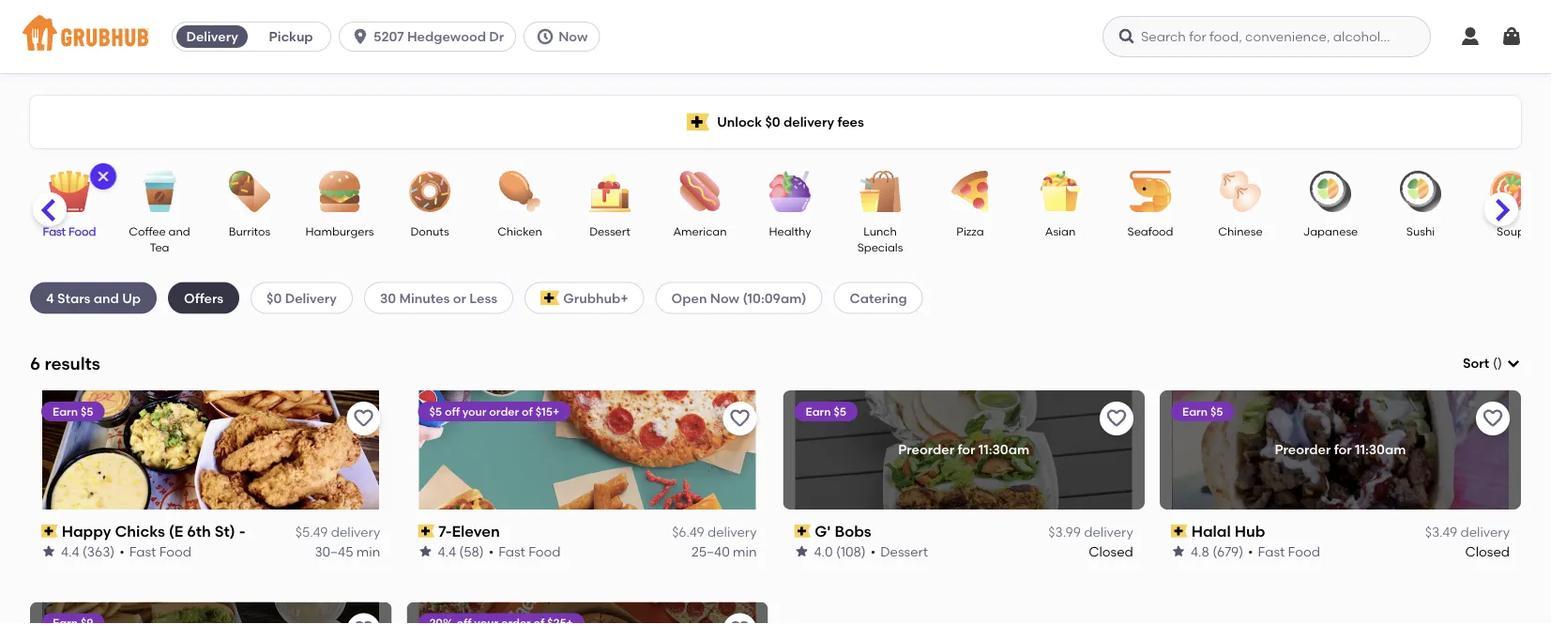 Task type: describe. For each thing, give the bounding box(es) containing it.
4.0
[[814, 543, 833, 559]]

soup
[[1497, 224, 1525, 238]]

delivery button
[[173, 22, 252, 52]]

order
[[489, 404, 519, 418]]

0 vertical spatial $0
[[765, 114, 780, 130]]

chicks
[[115, 522, 165, 540]]

• fast food for hub
[[1248, 543, 1320, 559]]

svg image inside main navigation navigation
[[1118, 27, 1137, 46]]

grubhub+
[[563, 290, 628, 306]]

$3.99 delivery
[[1049, 524, 1133, 540]]

min for happy chicks (e 6th st) -
[[357, 543, 380, 559]]

offers
[[184, 290, 223, 306]]

st)
[[215, 522, 235, 540]]

sort ( )
[[1463, 355, 1503, 371]]

hedgewood
[[407, 29, 486, 45]]

6 results
[[30, 353, 100, 374]]

(
[[1493, 355, 1498, 371]]

save this restaurant image for 7-eleven
[[729, 407, 751, 430]]

save this restaurant button for happy chicks (e 6th st) -
[[347, 401, 380, 435]]

$6.49 delivery
[[672, 524, 757, 540]]

now button
[[524, 22, 608, 52]]

7-eleven
[[438, 522, 500, 540]]

star icon image for 7-eleven
[[418, 544, 433, 559]]

grubhub plus flag logo image for grubhub+
[[541, 290, 560, 305]]

coffee and tea
[[129, 224, 190, 254]]

30–45
[[315, 543, 353, 559]]

closed for halal hub
[[1465, 543, 1510, 559]]

specials
[[857, 241, 903, 254]]

preorder for halal hub
[[1275, 442, 1331, 458]]

american image
[[667, 171, 733, 212]]

american
[[673, 224, 727, 238]]

fast food image
[[37, 171, 102, 212]]

• for bobs
[[871, 543, 876, 559]]

5207 hedgewood dr button
[[339, 22, 524, 52]]

dessert image
[[577, 171, 643, 212]]

• fast food for chicks
[[119, 543, 191, 559]]

save this restaurant button for halal hub
[[1476, 401, 1510, 435]]

minutes
[[399, 290, 450, 306]]

fast for happy chicks (e 6th st) -
[[129, 543, 156, 559]]

open now (10:09am)
[[672, 290, 807, 306]]

star icon image for halal hub
[[1171, 544, 1186, 559]]

for for bobs
[[958, 442, 975, 458]]

catering
[[850, 290, 907, 306]]

pickup button
[[252, 22, 330, 52]]

0 horizontal spatial and
[[94, 290, 119, 306]]

pizza image
[[938, 171, 1003, 212]]

g'
[[815, 522, 831, 540]]

seafood image
[[1118, 171, 1183, 212]]

main navigation navigation
[[0, 0, 1551, 73]]

$15+
[[535, 404, 559, 418]]

4.8 (679)
[[1191, 543, 1243, 559]]

healthy
[[769, 224, 811, 238]]

earn for g' bobs
[[806, 404, 831, 418]]

less
[[470, 290, 498, 306]]

4.4 (58)
[[438, 543, 484, 559]]

hub
[[1235, 522, 1265, 540]]

4.4 (363)
[[61, 543, 115, 559]]

svg image inside the now button
[[536, 27, 555, 46]]

closed for g' bobs
[[1089, 543, 1133, 559]]

6
[[30, 353, 40, 374]]

11:30am for g' bobs
[[979, 442, 1030, 458]]

$0 delivery
[[267, 290, 337, 306]]

hamburgers
[[305, 224, 374, 238]]

5207
[[374, 29, 404, 45]]

Search for food, convenience, alcohol... search field
[[1103, 16, 1431, 57]]

)
[[1498, 355, 1503, 371]]

your
[[462, 404, 486, 418]]

halal hub
[[1191, 522, 1265, 540]]

2 $5 from the left
[[429, 404, 442, 418]]

tea
[[150, 241, 169, 254]]

or
[[453, 290, 466, 306]]

(e
[[169, 522, 183, 540]]

30
[[380, 290, 396, 306]]

4
[[46, 290, 54, 306]]

save this restaurant image for happy chicks (e 6th st) -
[[352, 407, 375, 430]]

coffee and tea image
[[127, 171, 192, 212]]

now inside button
[[559, 29, 588, 45]]

$5 for happy
[[81, 404, 93, 418]]

(363)
[[82, 543, 115, 559]]

halal
[[1191, 522, 1231, 540]]

chicken
[[498, 224, 542, 238]]

4.0 (108)
[[814, 543, 866, 559]]

save this restaurant button for g' bobs
[[1100, 401, 1133, 435]]

svg image inside 5207 hedgewood dr button
[[351, 27, 370, 46]]

5207 hedgewood dr
[[374, 29, 504, 45]]

earn $5 for halal
[[1182, 404, 1223, 418]]

delivery inside button
[[186, 29, 238, 45]]

delivery for halal hub
[[1461, 524, 1510, 540]]

happy chicks (e 6th st) -  logo image
[[30, 390, 391, 509]]

open
[[672, 290, 707, 306]]

preorder for g' bobs
[[898, 442, 955, 458]]

star icon image for g' bobs
[[794, 544, 809, 559]]

g' bobs
[[815, 522, 872, 540]]

eleven
[[452, 522, 500, 540]]

4.4 for happy
[[61, 543, 79, 559]]

25–40
[[692, 543, 730, 559]]

sushi image
[[1388, 171, 1454, 212]]

none field containing sort
[[1463, 354, 1521, 373]]

pickup
[[269, 29, 313, 45]]

11:30am for halal hub
[[1355, 442, 1406, 458]]

$3.49 delivery
[[1425, 524, 1510, 540]]

$3.49
[[1425, 524, 1458, 540]]

(58)
[[459, 543, 484, 559]]

30 minutes or less
[[380, 290, 498, 306]]

chicken image
[[487, 171, 553, 212]]

donuts
[[411, 224, 449, 238]]

4 stars and up
[[46, 290, 141, 306]]

sort
[[1463, 355, 1490, 371]]

up
[[122, 290, 141, 306]]

fast down fast food image
[[43, 224, 66, 238]]

food for halal
[[1288, 543, 1320, 559]]

and inside coffee and tea
[[169, 224, 190, 238]]

dr
[[489, 29, 504, 45]]



Task type: vqa. For each thing, say whether or not it's contained in the screenshot.
Jun 23, 2023
no



Task type: locate. For each thing, give the bounding box(es) containing it.
delivery left pickup button
[[186, 29, 238, 45]]

1 horizontal spatial earn $5
[[806, 404, 846, 418]]

7-eleven logo image
[[407, 390, 768, 509]]

1 vertical spatial now
[[710, 290, 740, 306]]

0 horizontal spatial preorder for 11:30am
[[898, 442, 1030, 458]]

0 vertical spatial now
[[559, 29, 588, 45]]

min right '30–45'
[[357, 543, 380, 559]]

4 • from the left
[[1248, 543, 1253, 559]]

1 4.4 from the left
[[61, 543, 79, 559]]

food for happy
[[159, 543, 191, 559]]

1 vertical spatial dessert
[[881, 543, 928, 559]]

subscription pass image for happy chicks (e 6th st) -
[[41, 525, 58, 538]]

star icon image left 4.4 (363)
[[41, 544, 56, 559]]

$5.49 delivery
[[295, 524, 380, 540]]

1 horizontal spatial preorder
[[1275, 442, 1331, 458]]

• fast food down hub
[[1248, 543, 1320, 559]]

soup image
[[1478, 171, 1544, 212]]

1 preorder from the left
[[898, 442, 955, 458]]

0 horizontal spatial delivery
[[186, 29, 238, 45]]

$5 for halal
[[1210, 404, 1223, 418]]

star icon image left 4.4 (58)
[[418, 544, 433, 559]]

1 vertical spatial $0
[[267, 290, 282, 306]]

1 horizontal spatial min
[[733, 543, 757, 559]]

closed down '$3.99 delivery'
[[1089, 543, 1133, 559]]

bobs
[[835, 522, 872, 540]]

1 horizontal spatial 4.4
[[438, 543, 456, 559]]

1 • from the left
[[119, 543, 125, 559]]

min right 25–40
[[733, 543, 757, 559]]

• fast food down happy chicks (e 6th st) -
[[119, 543, 191, 559]]

0 horizontal spatial subscription pass image
[[794, 525, 811, 538]]

1 horizontal spatial $0
[[765, 114, 780, 130]]

7-
[[438, 522, 452, 540]]

closed down '$3.49 delivery'
[[1465, 543, 1510, 559]]

now right 'open'
[[710, 290, 740, 306]]

preorder for 11:30am for g' bobs
[[898, 442, 1030, 458]]

burritos
[[229, 224, 270, 238]]

(108)
[[836, 543, 866, 559]]

happy
[[62, 522, 111, 540]]

subscription pass image for 7-eleven
[[418, 525, 434, 538]]

3 • from the left
[[871, 543, 876, 559]]

1 horizontal spatial svg image
[[1118, 27, 1137, 46]]

now
[[559, 29, 588, 45], [710, 290, 740, 306]]

preorder
[[898, 442, 955, 458], [1275, 442, 1331, 458]]

stars
[[57, 290, 91, 306]]

$5.49
[[295, 524, 328, 540]]

food down (e
[[159, 543, 191, 559]]

delivery up 25–40 min at the left bottom of page
[[708, 524, 757, 540]]

3 star icon image from the left
[[794, 544, 809, 559]]

1 horizontal spatial earn
[[806, 404, 831, 418]]

grubhub plus flag logo image left grubhub+ at the top of page
[[541, 290, 560, 305]]

seafood
[[1128, 224, 1174, 238]]

grubhub plus flag logo image left unlock
[[687, 113, 710, 131]]

1 horizontal spatial delivery
[[285, 290, 337, 306]]

1 horizontal spatial subscription pass image
[[418, 525, 434, 538]]

and left up at the left
[[94, 290, 119, 306]]

1 11:30am from the left
[[979, 442, 1030, 458]]

4.8
[[1191, 543, 1209, 559]]

4 star icon image from the left
[[1171, 544, 1186, 559]]

happy chicks (e 6th st) -
[[62, 522, 245, 540]]

1 earn from the left
[[53, 404, 78, 418]]

(10:09am)
[[743, 290, 807, 306]]

delivery up 30–45 min
[[331, 524, 380, 540]]

0 horizontal spatial now
[[559, 29, 588, 45]]

2 subscription pass image from the left
[[418, 525, 434, 538]]

star icon image for happy chicks (e 6th st) -
[[41, 544, 56, 559]]

delivery for happy chicks (e 6th st) -
[[331, 524, 380, 540]]

subscription pass image left happy at the left
[[41, 525, 58, 538]]

earn for halal hub
[[1182, 404, 1208, 418]]

0 horizontal spatial 11:30am
[[979, 442, 1030, 458]]

0 vertical spatial and
[[169, 224, 190, 238]]

None field
[[1463, 354, 1521, 373]]

coffee
[[129, 224, 166, 238]]

for for hub
[[1334, 442, 1352, 458]]

earn
[[53, 404, 78, 418], [806, 404, 831, 418], [1182, 404, 1208, 418]]

3 earn $5 from the left
[[1182, 404, 1223, 418]]

delivery down 'hamburgers'
[[285, 290, 337, 306]]

off
[[445, 404, 460, 418]]

$3.99
[[1049, 524, 1081, 540]]

fast food
[[43, 224, 96, 238]]

0 vertical spatial delivery
[[186, 29, 238, 45]]

1 vertical spatial save this restaurant image
[[729, 619, 751, 624]]

2 subscription pass image from the left
[[1171, 525, 1188, 538]]

1 star icon image from the left
[[41, 544, 56, 559]]

2 earn $5 from the left
[[806, 404, 846, 418]]

1 horizontal spatial for
[[1334, 442, 1352, 458]]

1 earn $5 from the left
[[53, 404, 93, 418]]

0 vertical spatial save this restaurant image
[[1482, 407, 1504, 430]]

0 horizontal spatial • fast food
[[119, 543, 191, 559]]

preorder for 11:30am for halal hub
[[1275, 442, 1406, 458]]

3 • fast food from the left
[[1248, 543, 1320, 559]]

1 horizontal spatial dessert
[[881, 543, 928, 559]]

3 $5 from the left
[[834, 404, 846, 418]]

1 horizontal spatial grubhub plus flag logo image
[[687, 113, 710, 131]]

food down fast food image
[[69, 224, 96, 238]]

chinese image
[[1208, 171, 1274, 212]]

4.4
[[61, 543, 79, 559], [438, 543, 456, 559]]

save this restaurant image down (
[[1482, 407, 1504, 430]]

asian image
[[1028, 171, 1093, 212]]

star icon image
[[41, 544, 56, 559], [418, 544, 433, 559], [794, 544, 809, 559], [1171, 544, 1186, 559]]

2 horizontal spatial • fast food
[[1248, 543, 1320, 559]]

1 preorder for 11:30am from the left
[[898, 442, 1030, 458]]

delivery right $3.99
[[1084, 524, 1133, 540]]

1 vertical spatial and
[[94, 290, 119, 306]]

0 horizontal spatial save this restaurant image
[[729, 619, 751, 624]]

unlock $0 delivery fees
[[717, 114, 864, 130]]

0 horizontal spatial preorder
[[898, 442, 955, 458]]

0 horizontal spatial closed
[[1089, 543, 1133, 559]]

preorder for 11:30am
[[898, 442, 1030, 458], [1275, 442, 1406, 458]]

food right (58) at the left bottom
[[528, 543, 561, 559]]

4.4 down happy at the left
[[61, 543, 79, 559]]

dessert right the (108)
[[881, 543, 928, 559]]

1 $5 from the left
[[81, 404, 93, 418]]

0 horizontal spatial grubhub plus flag logo image
[[541, 290, 560, 305]]

• fast food
[[119, 543, 191, 559], [488, 543, 561, 559], [1248, 543, 1320, 559]]

earn $5 for g'
[[806, 404, 846, 418]]

subscription pass image left 7-
[[418, 525, 434, 538]]

• fast food down eleven
[[488, 543, 561, 559]]

svg image
[[1459, 25, 1482, 48], [1501, 25, 1523, 48], [351, 27, 370, 46], [536, 27, 555, 46], [1506, 356, 1521, 371]]

• for chicks
[[119, 543, 125, 559]]

0 horizontal spatial earn $5
[[53, 404, 93, 418]]

asian
[[1045, 224, 1076, 238]]

fast down hub
[[1258, 543, 1285, 559]]

2 • from the left
[[488, 543, 494, 559]]

dessert down dessert image
[[590, 224, 630, 238]]

fast down chicks
[[129, 543, 156, 559]]

4 $5 from the left
[[1210, 404, 1223, 418]]

•
[[119, 543, 125, 559], [488, 543, 494, 559], [871, 543, 876, 559], [1248, 543, 1253, 559]]

delivery for g' bobs
[[1084, 524, 1133, 540]]

0 horizontal spatial $0
[[267, 290, 282, 306]]

2 11:30am from the left
[[1355, 442, 1406, 458]]

0 horizontal spatial dessert
[[590, 224, 630, 238]]

of
[[522, 404, 533, 418]]

earn $5
[[53, 404, 93, 418], [806, 404, 846, 418], [1182, 404, 1223, 418]]

save this restaurant image
[[352, 407, 375, 430], [729, 407, 751, 430], [1105, 407, 1128, 430], [352, 619, 375, 624]]

• fast food for eleven
[[488, 543, 561, 559]]

2 preorder from the left
[[1275, 442, 1331, 458]]

star icon image left 4.8
[[1171, 544, 1186, 559]]

$5
[[81, 404, 93, 418], [429, 404, 442, 418], [834, 404, 846, 418], [1210, 404, 1223, 418]]

lunch specials image
[[847, 171, 913, 212]]

1 subscription pass image from the left
[[41, 525, 58, 538]]

food right "(679)"
[[1288, 543, 1320, 559]]

fees
[[838, 114, 864, 130]]

30–45 min
[[315, 543, 380, 559]]

sushi
[[1407, 224, 1435, 238]]

and up tea
[[169, 224, 190, 238]]

closed
[[1089, 543, 1133, 559], [1465, 543, 1510, 559]]

delivery for 7-eleven
[[708, 524, 757, 540]]

6th
[[187, 522, 211, 540]]

1 horizontal spatial now
[[710, 290, 740, 306]]

$0 right unlock
[[765, 114, 780, 130]]

1 • fast food from the left
[[119, 543, 191, 559]]

japanese image
[[1298, 171, 1364, 212]]

1 vertical spatial svg image
[[96, 169, 111, 184]]

earn for happy chicks (e 6th st) -
[[53, 404, 78, 418]]

$5 off your order of $15+
[[429, 404, 559, 418]]

subscription pass image
[[41, 525, 58, 538], [418, 525, 434, 538]]

2 min from the left
[[733, 543, 757, 559]]

1 horizontal spatial and
[[169, 224, 190, 238]]

3 earn from the left
[[1182, 404, 1208, 418]]

subscription pass image left g'
[[794, 525, 811, 538]]

delivery left the fees
[[784, 114, 834, 130]]

4.4 for 7-
[[438, 543, 456, 559]]

fast
[[43, 224, 66, 238], [129, 543, 156, 559], [498, 543, 525, 559], [1258, 543, 1285, 559]]

save this restaurant image down 25–40 min at the left bottom of page
[[729, 619, 751, 624]]

now right dr
[[559, 29, 588, 45]]

1 horizontal spatial subscription pass image
[[1171, 525, 1188, 538]]

save this restaurant button for 7-eleven
[[723, 401, 757, 435]]

2 star icon image from the left
[[418, 544, 433, 559]]

2 preorder for 11:30am from the left
[[1275, 442, 1406, 458]]

• for hub
[[1248, 543, 1253, 559]]

earn $5 for happy
[[53, 404, 93, 418]]

1 subscription pass image from the left
[[794, 525, 811, 538]]

delivery
[[186, 29, 238, 45], [285, 290, 337, 306]]

subscription pass image for halal hub
[[1171, 525, 1188, 538]]

(679)
[[1213, 543, 1243, 559]]

subscription pass image left 'halal'
[[1171, 525, 1188, 538]]

svg image inside field
[[1506, 356, 1521, 371]]

pizza
[[957, 224, 984, 238]]

lunch specials
[[857, 224, 903, 254]]

delivery
[[784, 114, 834, 130], [331, 524, 380, 540], [708, 524, 757, 540], [1084, 524, 1133, 540], [1461, 524, 1510, 540]]

2 for from the left
[[1334, 442, 1352, 458]]

11:30am
[[979, 442, 1030, 458], [1355, 442, 1406, 458]]

4.4 down 7-
[[438, 543, 456, 559]]

1 horizontal spatial save this restaurant image
[[1482, 407, 1504, 430]]

1 horizontal spatial preorder for 11:30am
[[1275, 442, 1406, 458]]

• down hub
[[1248, 543, 1253, 559]]

$6.49
[[672, 524, 704, 540]]

• dessert
[[871, 543, 928, 559]]

hamburgers image
[[307, 171, 373, 212]]

svg image
[[1118, 27, 1137, 46], [96, 169, 111, 184]]

subscription pass image
[[794, 525, 811, 538], [1171, 525, 1188, 538]]

fast right (58) at the left bottom
[[498, 543, 525, 559]]

subscription pass image for g' bobs
[[794, 525, 811, 538]]

fast for halal hub
[[1258, 543, 1285, 559]]

lunch
[[864, 224, 897, 238]]

for
[[958, 442, 975, 458], [1334, 442, 1352, 458]]

1 closed from the left
[[1089, 543, 1133, 559]]

1 horizontal spatial closed
[[1465, 543, 1510, 559]]

2 • fast food from the left
[[488, 543, 561, 559]]

0 vertical spatial grubhub plus flag logo image
[[687, 113, 710, 131]]

star icon image left 4.0
[[794, 544, 809, 559]]

burritos image
[[217, 171, 282, 212]]

results
[[45, 353, 100, 374]]

healthy image
[[757, 171, 823, 212]]

japanese
[[1303, 224, 1358, 238]]

food for 7-
[[528, 543, 561, 559]]

0 horizontal spatial min
[[357, 543, 380, 559]]

2 closed from the left
[[1465, 543, 1510, 559]]

• right the (108)
[[871, 543, 876, 559]]

0 horizontal spatial earn
[[53, 404, 78, 418]]

chinese
[[1219, 224, 1263, 238]]

1 vertical spatial delivery
[[285, 290, 337, 306]]

min for 7-eleven
[[733, 543, 757, 559]]

delivery right "$3.49"
[[1461, 524, 1510, 540]]

$0
[[765, 114, 780, 130], [267, 290, 282, 306]]

• right (363)
[[119, 543, 125, 559]]

0 vertical spatial svg image
[[1118, 27, 1137, 46]]

1 vertical spatial grubhub plus flag logo image
[[541, 290, 560, 305]]

grubhub plus flag logo image
[[687, 113, 710, 131], [541, 290, 560, 305]]

0 vertical spatial dessert
[[590, 224, 630, 238]]

-
[[239, 522, 245, 540]]

2 horizontal spatial earn $5
[[1182, 404, 1223, 418]]

0 horizontal spatial subscription pass image
[[41, 525, 58, 538]]

25–40 min
[[692, 543, 757, 559]]

1 min from the left
[[357, 543, 380, 559]]

• for eleven
[[488, 543, 494, 559]]

donuts image
[[397, 171, 463, 212]]

2 4.4 from the left
[[438, 543, 456, 559]]

$5 for g'
[[834, 404, 846, 418]]

0 horizontal spatial 4.4
[[61, 543, 79, 559]]

$0 right offers
[[267, 290, 282, 306]]

fast for 7-eleven
[[498, 543, 525, 559]]

unlock
[[717, 114, 762, 130]]

0 horizontal spatial svg image
[[96, 169, 111, 184]]

grubhub plus flag logo image for unlock $0 delivery fees
[[687, 113, 710, 131]]

min
[[357, 543, 380, 559], [733, 543, 757, 559]]

0 horizontal spatial for
[[958, 442, 975, 458]]

1 horizontal spatial 11:30am
[[1355, 442, 1406, 458]]

2 horizontal spatial earn
[[1182, 404, 1208, 418]]

2 earn from the left
[[806, 404, 831, 418]]

1 horizontal spatial • fast food
[[488, 543, 561, 559]]

save this restaurant image
[[1482, 407, 1504, 430], [729, 619, 751, 624]]

• right (58) at the left bottom
[[488, 543, 494, 559]]

food
[[69, 224, 96, 238], [159, 543, 191, 559], [528, 543, 561, 559], [1288, 543, 1320, 559]]

1 for from the left
[[958, 442, 975, 458]]

save this restaurant image for g' bobs
[[1105, 407, 1128, 430]]



